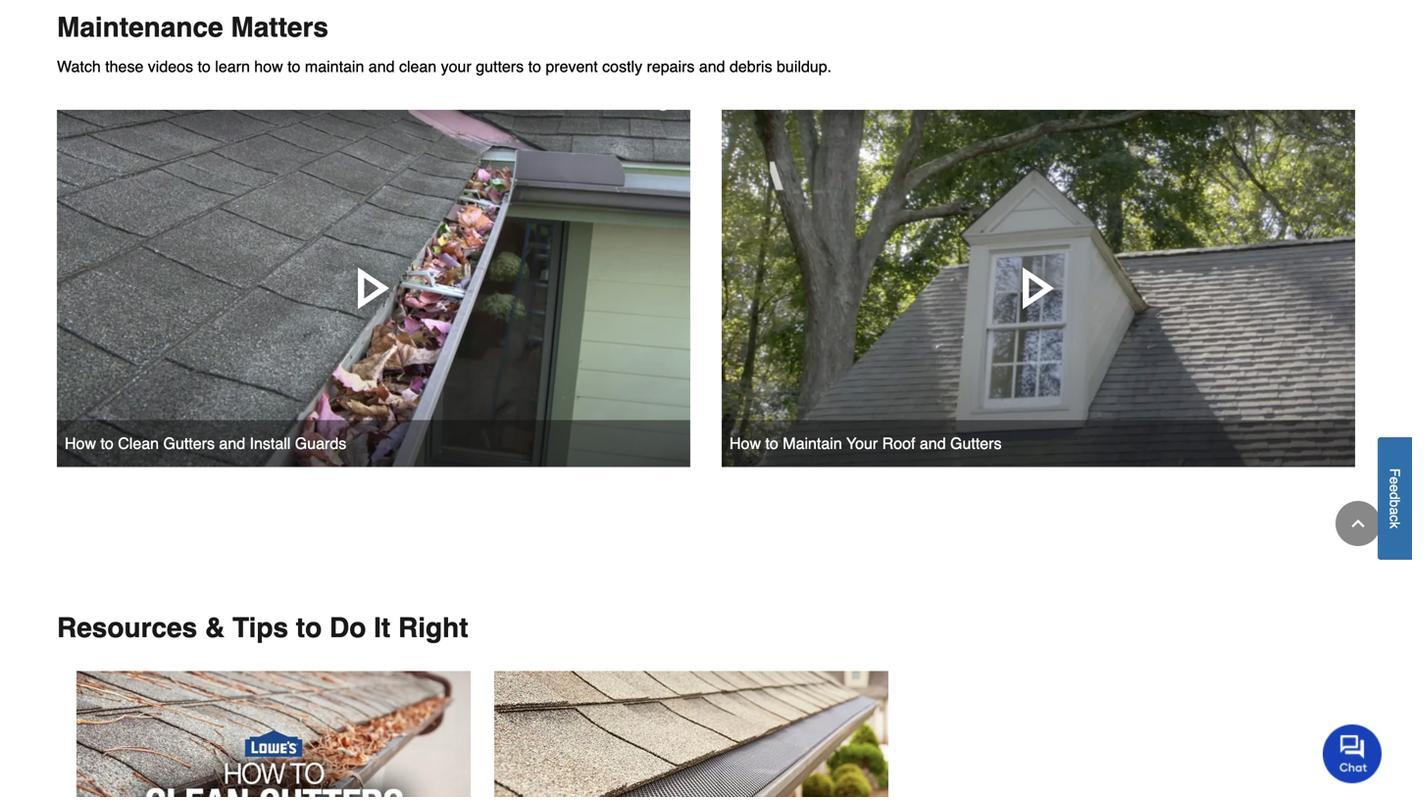 Task type: describe. For each thing, give the bounding box(es) containing it.
and left clean
[[369, 57, 395, 75]]

gutters
[[476, 57, 524, 75]]

1 gutters from the left
[[163, 434, 215, 452]]

watch
[[57, 57, 101, 75]]

repairs
[[647, 57, 695, 75]]

and inside how to maintain your roof and gutters button
[[920, 434, 946, 452]]

to left the clean
[[100, 434, 114, 452]]

maintain
[[305, 57, 364, 75]]

how to clean gutters and install guards button
[[57, 110, 691, 467]]

guards
[[295, 434, 346, 452]]

matters
[[231, 12, 329, 43]]

how for how to clean gutters and install guards
[[65, 434, 96, 452]]

prevent
[[546, 57, 598, 75]]

watch these videos to learn how to maintain and clean your gutters to prevent costly repairs and debris buildup.
[[57, 57, 832, 75]]

f
[[1387, 468, 1403, 477]]

clean
[[399, 57, 437, 75]]

b
[[1387, 500, 1403, 507]]

maintenance matters
[[57, 12, 329, 43]]

maintain
[[783, 434, 842, 452]]

how for how to maintain your roof and gutters
[[730, 434, 761, 452]]

these
[[105, 57, 144, 75]]

do
[[330, 612, 366, 644]]

1 e from the top
[[1387, 477, 1403, 485]]

resources & tips to do it right
[[57, 612, 468, 644]]

clean
[[118, 434, 159, 452]]

how to maintain your roof and gutters button
[[722, 110, 1356, 467]]

your
[[847, 434, 878, 452]]



Task type: locate. For each thing, give the bounding box(es) containing it.
to right the gutters
[[528, 57, 541, 75]]

learn
[[215, 57, 250, 75]]

to left maintain
[[766, 434, 779, 452]]

a video explaining how to clean and install gutter guards. image
[[57, 110, 691, 467]]

how to clean gutters and install guards
[[65, 434, 346, 452]]

videos
[[148, 57, 193, 75]]

how to maintain your roof and gutters
[[730, 434, 1002, 452]]

a
[[1387, 507, 1403, 515]]

your
[[441, 57, 472, 75]]

how left maintain
[[730, 434, 761, 452]]

install
[[250, 434, 291, 452]]

how left the clean
[[65, 434, 96, 452]]

how
[[254, 57, 283, 75]]

and left "debris"
[[699, 57, 725, 75]]

gutters right roof
[[951, 434, 1002, 452]]

e
[[1387, 477, 1403, 485], [1387, 484, 1403, 492]]

to left learn
[[198, 57, 211, 75]]

2 how from the left
[[730, 434, 761, 452]]

and right roof
[[920, 434, 946, 452]]

costly
[[602, 57, 643, 75]]

tips
[[232, 612, 288, 644]]

1 horizontal spatial gutters
[[951, 434, 1002, 452]]

k
[[1387, 522, 1403, 529]]

chevron up image
[[1349, 514, 1368, 534]]

debris
[[730, 57, 773, 75]]

gutters
[[163, 434, 215, 452], [951, 434, 1002, 452]]

2 e from the top
[[1387, 484, 1403, 492]]

gutter screens on home. image
[[494, 671, 889, 797]]

f e e d b a c k
[[1387, 468, 1403, 529]]

0 horizontal spatial gutters
[[163, 434, 215, 452]]

to left do
[[296, 612, 322, 644]]

f e e d b a c k button
[[1378, 437, 1412, 560]]

a video about how to maintain your roof and gutters. image
[[722, 110, 1356, 467]]

roof
[[882, 434, 916, 452]]

how
[[65, 434, 96, 452], [730, 434, 761, 452]]

a video on how to clean and repair gutters. image
[[77, 671, 471, 797]]

chat invite button image
[[1323, 724, 1383, 784]]

c
[[1387, 515, 1403, 522]]

d
[[1387, 492, 1403, 500]]

0 horizontal spatial how
[[65, 434, 96, 452]]

it
[[374, 612, 391, 644]]

right
[[398, 612, 468, 644]]

and left install
[[219, 434, 245, 452]]

1 how from the left
[[65, 434, 96, 452]]

2 gutters from the left
[[951, 434, 1002, 452]]

scroll to top element
[[1336, 501, 1381, 546]]

buildup.
[[777, 57, 832, 75]]

gutters right the clean
[[163, 434, 215, 452]]

to right how at the left top of page
[[287, 57, 301, 75]]

e up "d"
[[1387, 477, 1403, 485]]

and inside how to clean gutters and install guards button
[[219, 434, 245, 452]]

to
[[198, 57, 211, 75], [287, 57, 301, 75], [528, 57, 541, 75], [100, 434, 114, 452], [766, 434, 779, 452], [296, 612, 322, 644]]

and
[[369, 57, 395, 75], [699, 57, 725, 75], [219, 434, 245, 452], [920, 434, 946, 452]]

maintenance
[[57, 12, 223, 43]]

resources
[[57, 612, 197, 644]]

1 horizontal spatial how
[[730, 434, 761, 452]]

&
[[205, 612, 225, 644]]

e up b
[[1387, 484, 1403, 492]]



Task type: vqa. For each thing, say whether or not it's contained in the screenshot.
the bottom for
no



